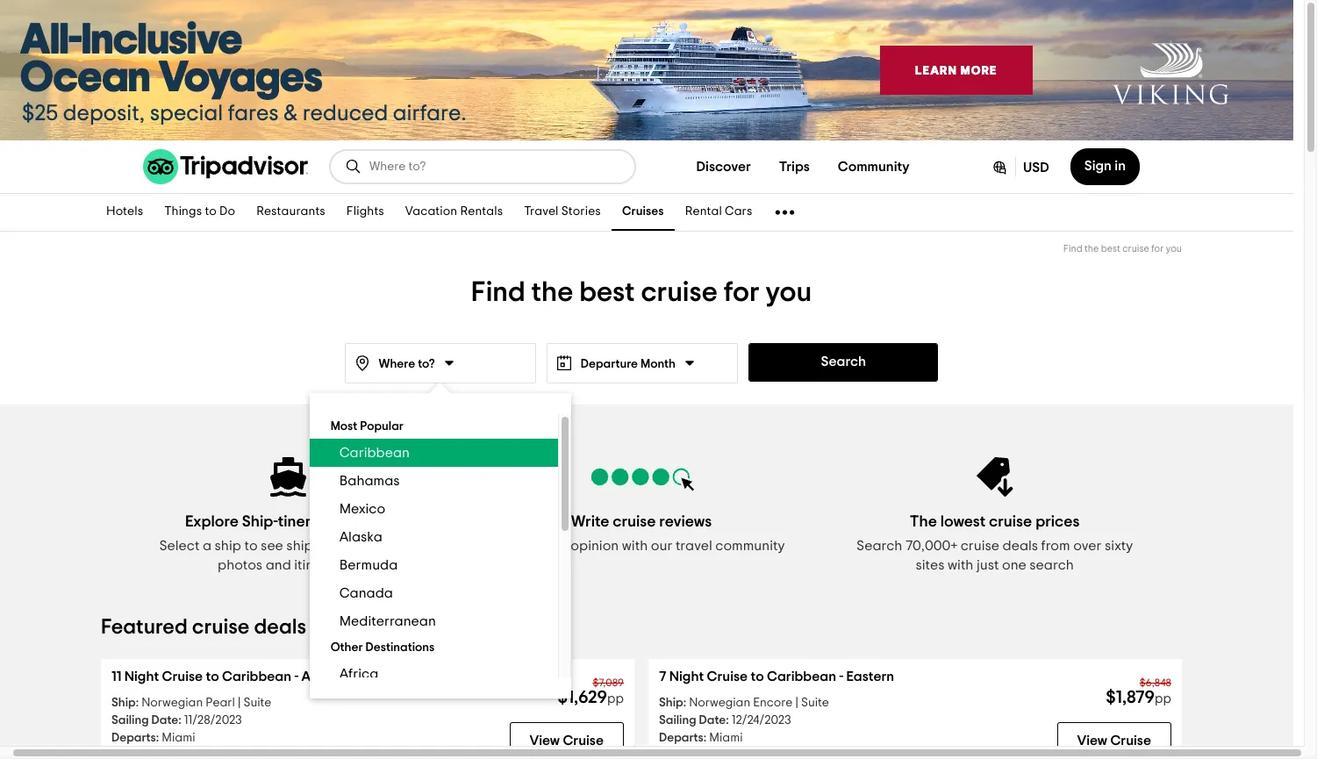 Task type: vqa. For each thing, say whether or not it's contained in the screenshot.
'Travel map' link
no



Task type: locate. For each thing, give the bounding box(es) containing it.
1 vertical spatial deals
[[254, 617, 307, 638]]

night right 11
[[124, 670, 159, 684]]

1 horizontal spatial for
[[1152, 244, 1164, 254]]

| inside ship : norwegian pearl | suite sailing date: 11/28/2023 departs: miami
[[238, 697, 241, 709]]

view cruise
[[530, 734, 604, 748], [1078, 734, 1152, 748]]

with inside write cruise reviews share your opinion with our travel community
[[622, 539, 648, 553]]

find the best cruise for you down the in
[[1064, 244, 1183, 254]]

the
[[910, 514, 938, 530]]

caribbean for $1,879
[[767, 670, 837, 684]]

norwegian inside ship : norwegian encore | suite sailing date: 12/24/2023 departs: miami
[[689, 697, 751, 709]]

0 horizontal spatial deals
[[254, 617, 307, 638]]

1 vertical spatial you
[[766, 278, 812, 306]]

2 night from the left
[[670, 670, 704, 684]]

1 horizontal spatial |
[[796, 697, 799, 709]]

and
[[266, 558, 291, 572]]

2 horizontal spatial caribbean
[[767, 670, 837, 684]]

0 vertical spatial with
[[622, 539, 648, 553]]

restaurants link
[[246, 194, 336, 231]]

caribbean for $1,629
[[222, 670, 291, 684]]

1 horizontal spatial date:
[[699, 715, 729, 727]]

pp down $6,848
[[1155, 693, 1172, 706]]

departs: for $1,879
[[659, 732, 707, 745]]

ship down "ship‑tinerary™"
[[287, 539, 313, 553]]

1 vertical spatial for
[[724, 278, 760, 306]]

1 | from the left
[[238, 697, 241, 709]]

rental cars
[[685, 206, 753, 218]]

departure month
[[581, 358, 676, 370]]

2 ship from the left
[[287, 539, 313, 553]]

pp inside the $6,848 $1,879 pp
[[1155, 693, 1172, 706]]

1 horizontal spatial sailing
[[659, 715, 697, 727]]

0 horizontal spatial departs:
[[112, 732, 159, 745]]

deals up one
[[1003, 539, 1039, 553]]

the down "travel stories" link
[[532, 278, 574, 306]]

lowest
[[941, 514, 986, 530]]

1 horizontal spatial ship
[[659, 697, 684, 709]]

7
[[659, 670, 667, 684]]

miami
[[162, 732, 195, 745], [710, 732, 743, 745]]

cruises link
[[612, 194, 675, 231]]

1 ship from the left
[[112, 697, 136, 709]]

0 horizontal spatial -
[[294, 670, 299, 684]]

to left see
[[244, 539, 258, 553]]

view
[[530, 734, 560, 748], [1078, 734, 1108, 748]]

travel
[[676, 539, 713, 553]]

0 horizontal spatial night
[[124, 670, 159, 684]]

deals up the all
[[254, 617, 307, 638]]

date: for $1,629
[[151, 715, 181, 727]]

cruise up ship : norwegian pearl | suite sailing date: 11/28/2023 departs: miami
[[162, 670, 203, 684]]

see
[[261, 539, 283, 553]]

1 - from the left
[[294, 670, 299, 684]]

2 date: from the left
[[699, 715, 729, 727]]

2 pp from the left
[[1155, 693, 1172, 706]]

1 horizontal spatial view cruise
[[1078, 734, 1152, 748]]

1 horizontal spatial norwegian
[[689, 697, 751, 709]]

night right 7
[[670, 670, 704, 684]]

sign in link
[[1071, 148, 1140, 185]]

suite inside ship : norwegian encore | suite sailing date: 12/24/2023 departs: miami
[[802, 697, 830, 709]]

1 horizontal spatial -
[[840, 670, 844, 684]]

1 horizontal spatial pp
[[1155, 693, 1172, 706]]

0 horizontal spatial the
[[532, 278, 574, 306]]

most
[[331, 421, 358, 433]]

2 sailing from the left
[[659, 715, 697, 727]]

departs: inside ship : norwegian pearl | suite sailing date: 11/28/2023 departs: miami
[[112, 732, 159, 745]]

search inside the lowest cruise prices search 70,000+ cruise deals from over sixty sites with just one search
[[857, 539, 903, 553]]

| inside ship : norwegian encore | suite sailing date: 12/24/2023 departs: miami
[[796, 697, 799, 709]]

suite right pearl
[[244, 697, 272, 709]]

caribbean
[[339, 446, 410, 460], [222, 670, 291, 684], [767, 670, 837, 684]]

best down sign in 'link'
[[1102, 244, 1121, 254]]

sailing down 7
[[659, 715, 697, 727]]

1 horizontal spatial find
[[1064, 244, 1083, 254]]

1 view from the left
[[530, 734, 560, 748]]

2 departs: from the left
[[659, 732, 707, 745]]

mediterranean
[[339, 615, 436, 629]]

1 view cruise from the left
[[530, 734, 604, 748]]

best
[[1102, 244, 1121, 254], [580, 278, 635, 306]]

1 horizontal spatial best
[[1102, 244, 1121, 254]]

norwegian up 11/28/2023
[[141, 697, 203, 709]]

usd
[[1024, 161, 1050, 175]]

best up 'departure'
[[580, 278, 635, 306]]

view down $1,629
[[530, 734, 560, 748]]

1 horizontal spatial suite
[[802, 697, 830, 709]]

0 horizontal spatial :
[[136, 697, 139, 709]]

norwegian up 12/24/2023
[[689, 697, 751, 709]]

0 vertical spatial find
[[1064, 244, 1083, 254]]

2 miami from the left
[[710, 732, 743, 745]]

1 suite from the left
[[244, 697, 272, 709]]

night for $1,629
[[124, 670, 159, 684]]

sign in
[[1085, 159, 1126, 173]]

discover button
[[683, 149, 765, 184]]

miami for $1,629
[[162, 732, 195, 745]]

0 horizontal spatial with
[[622, 539, 648, 553]]

1 ship from the left
[[215, 539, 241, 553]]

find
[[1064, 244, 1083, 254], [471, 278, 526, 306]]

to up pearl
[[206, 670, 219, 684]]

pp down $7,089
[[608, 693, 624, 706]]

|
[[238, 697, 241, 709], [796, 697, 799, 709]]

1 horizontal spatial departs:
[[659, 732, 707, 745]]

select
[[159, 539, 200, 553]]

from
[[1042, 539, 1071, 553]]

view cruise down $1,879
[[1078, 734, 1152, 748]]

0 horizontal spatial for
[[724, 278, 760, 306]]

the lowest cruise prices search 70,000+ cruise deals from over sixty sites with just one search
[[857, 514, 1134, 572]]

0 horizontal spatial norwegian
[[141, 697, 203, 709]]

suite inside ship : norwegian pearl | suite sailing date: 11/28/2023 departs: miami
[[244, 697, 272, 709]]

sailing down 11
[[112, 715, 149, 727]]

1 horizontal spatial :
[[684, 697, 687, 709]]

2 view from the left
[[1078, 734, 1108, 748]]

miami inside ship : norwegian encore | suite sailing date: 12/24/2023 departs: miami
[[710, 732, 743, 745]]

caribbean up encore
[[767, 670, 837, 684]]

ship inside ship : norwegian pearl | suite sailing date: 11/28/2023 departs: miami
[[112, 697, 136, 709]]

sailing inside ship : norwegian pearl | suite sailing date: 11/28/2023 departs: miami
[[112, 715, 149, 727]]

miami down 11/28/2023
[[162, 732, 195, 745]]

discover
[[697, 160, 751, 174]]

: inside ship : norwegian encore | suite sailing date: 12/24/2023 departs: miami
[[684, 697, 687, 709]]

to left do
[[205, 206, 217, 218]]

ship down 7
[[659, 697, 684, 709]]

1 horizontal spatial the
[[1085, 244, 1100, 254]]

sign
[[1085, 159, 1112, 173]]

community
[[716, 539, 785, 553]]

hotels link
[[96, 194, 154, 231]]

1 horizontal spatial view
[[1078, 734, 1108, 748]]

ship right a at the left
[[215, 539, 241, 553]]

1 horizontal spatial ship
[[287, 539, 313, 553]]

0 horizontal spatial find
[[471, 278, 526, 306]]

0 vertical spatial for
[[1152, 244, 1164, 254]]

| for $1,879
[[796, 697, 799, 709]]

0 horizontal spatial pp
[[608, 693, 624, 706]]

1 horizontal spatial night
[[670, 670, 704, 684]]

sites
[[916, 558, 945, 572]]

things to do link
[[154, 194, 246, 231]]

- left eastern
[[840, 670, 844, 684]]

0 horizontal spatial |
[[238, 697, 241, 709]]

departs: inside ship : norwegian encore | suite sailing date: 12/24/2023 departs: miami
[[659, 732, 707, 745]]

1 : from the left
[[136, 697, 139, 709]]

1 horizontal spatial you
[[1167, 244, 1183, 254]]

photos
[[218, 558, 263, 572]]

2 norwegian from the left
[[689, 697, 751, 709]]

date: left 12/24/2023
[[699, 715, 729, 727]]

1 date: from the left
[[151, 715, 181, 727]]

departs: for $1,629
[[112, 732, 159, 745]]

just
[[977, 558, 1000, 572]]

ship down 11
[[112, 697, 136, 709]]

2 | from the left
[[796, 697, 799, 709]]

1 norwegian from the left
[[141, 697, 203, 709]]

| right pearl
[[238, 697, 241, 709]]

1 departs: from the left
[[112, 732, 159, 745]]

view down $1,879
[[1078, 734, 1108, 748]]

view cruise down $1,629
[[530, 734, 604, 748]]

0 horizontal spatial ship
[[215, 539, 241, 553]]

alaska
[[339, 530, 383, 544]]

pp
[[608, 693, 624, 706], [1155, 693, 1172, 706]]

0 horizontal spatial you
[[766, 278, 812, 306]]

date: inside ship : norwegian pearl | suite sailing date: 11/28/2023 departs: miami
[[151, 715, 181, 727]]

miami inside ship : norwegian pearl | suite sailing date: 11/28/2023 departs: miami
[[162, 732, 195, 745]]

suite right encore
[[802, 697, 830, 709]]

departs: down 7
[[659, 732, 707, 745]]

view for $1,879
[[1078, 734, 1108, 748]]

: for $1,629
[[136, 697, 139, 709]]

cruise up 'our' at the bottom of the page
[[613, 514, 656, 530]]

tripadvisor image
[[143, 149, 308, 184]]

1 vertical spatial search
[[857, 539, 903, 553]]

1 vertical spatial with
[[948, 558, 974, 572]]

deals
[[1003, 539, 1039, 553], [254, 617, 307, 638]]

1 night from the left
[[124, 670, 159, 684]]

you
[[1167, 244, 1183, 254], [766, 278, 812, 306]]

| right encore
[[796, 697, 799, 709]]

2 - from the left
[[840, 670, 844, 684]]

0 horizontal spatial caribbean
[[222, 670, 291, 684]]

0 horizontal spatial miami
[[162, 732, 195, 745]]

the down sign in 'link'
[[1085, 244, 1100, 254]]

norwegian
[[141, 697, 203, 709], [689, 697, 751, 709]]

1 pp from the left
[[608, 693, 624, 706]]

7 night cruise to caribbean - eastern
[[659, 670, 895, 684]]

1 horizontal spatial find the best cruise for you
[[1064, 244, 1183, 254]]

month
[[641, 358, 676, 370]]

- left the all
[[294, 670, 299, 684]]

pp inside the $7,089 $1,629 pp
[[608, 693, 624, 706]]

all
[[302, 670, 318, 684]]

0 horizontal spatial view cruise
[[530, 734, 604, 748]]

norwegian inside ship : norwegian pearl | suite sailing date: 11/28/2023 departs: miami
[[141, 697, 203, 709]]

0 horizontal spatial ship
[[112, 697, 136, 709]]

0 vertical spatial deals
[[1003, 539, 1039, 553]]

departs: down 11
[[112, 732, 159, 745]]

None search field
[[331, 151, 635, 183]]

ship
[[215, 539, 241, 553], [287, 539, 313, 553]]

write cruise reviews share your opinion with our travel community
[[498, 514, 785, 553]]

pp for $1,879
[[1155, 693, 1172, 706]]

1 horizontal spatial miami
[[710, 732, 743, 745]]

caribbean up pearl
[[222, 670, 291, 684]]

2 suite from the left
[[802, 697, 830, 709]]

advertisement region
[[0, 0, 1294, 140]]

find the best cruise for you up departure month
[[471, 278, 812, 306]]

$1,629
[[558, 689, 608, 707]]

0 horizontal spatial date:
[[151, 715, 181, 727]]

night
[[124, 670, 159, 684], [670, 670, 704, 684]]

0 horizontal spatial sailing
[[112, 715, 149, 727]]

miami down 12/24/2023
[[710, 732, 743, 745]]

2 view cruise from the left
[[1078, 734, 1152, 748]]

2 ship from the left
[[659, 697, 684, 709]]

suite
[[244, 697, 272, 709], [802, 697, 830, 709]]

0 horizontal spatial suite
[[244, 697, 272, 709]]

with left just
[[948, 558, 974, 572]]

to up encore
[[751, 670, 764, 684]]

sailing inside ship : norwegian encore | suite sailing date: 12/24/2023 departs: miami
[[659, 715, 697, 727]]

reviews,
[[366, 539, 417, 553]]

with left 'our' at the bottom of the page
[[622, 539, 648, 553]]

search
[[821, 355, 867, 369], [857, 539, 903, 553]]

0 vertical spatial search
[[821, 355, 867, 369]]

other destinations
[[331, 642, 435, 654]]

2 : from the left
[[684, 697, 687, 709]]

caribbean down the popular
[[339, 446, 410, 460]]

1 sailing from the left
[[112, 715, 149, 727]]

date: inside ship : norwegian encore | suite sailing date: 12/24/2023 departs: miami
[[699, 715, 729, 727]]

0 horizontal spatial view
[[530, 734, 560, 748]]

vacation rentals link
[[395, 194, 514, 231]]

1 vertical spatial find the best cruise for you
[[471, 278, 812, 306]]

with
[[622, 539, 648, 553], [948, 558, 974, 572]]

with inside the lowest cruise prices search 70,000+ cruise deals from over sixty sites with just one search
[[948, 558, 974, 572]]

: inside ship : norwegian pearl | suite sailing date: 11/28/2023 departs: miami
[[136, 697, 139, 709]]

travel stories
[[524, 206, 601, 218]]

ship inside ship : norwegian encore | suite sailing date: 12/24/2023 departs: miami
[[659, 697, 684, 709]]

the
[[1085, 244, 1100, 254], [532, 278, 574, 306]]

| for $1,629
[[238, 697, 241, 709]]

1 vertical spatial best
[[580, 278, 635, 306]]

1 vertical spatial the
[[532, 278, 574, 306]]

cruise up the 11 night cruise to caribbean - all in the left bottom of the page
[[192, 617, 250, 638]]

write
[[571, 514, 610, 530]]

date: left 11/28/2023
[[151, 715, 181, 727]]

1 miami from the left
[[162, 732, 195, 745]]

flights
[[347, 206, 384, 218]]

stories
[[562, 206, 601, 218]]

1 horizontal spatial deals
[[1003, 539, 1039, 553]]

departs:
[[112, 732, 159, 745], [659, 732, 707, 745]]

1 horizontal spatial with
[[948, 558, 974, 572]]

to inside explore ship‑tinerary™ pages select a ship to see ship details, reviews, photos and itineraries
[[244, 539, 258, 553]]



Task type: describe. For each thing, give the bounding box(es) containing it.
cruise up one
[[990, 514, 1033, 530]]

destinations
[[366, 642, 435, 654]]

bahamas
[[339, 474, 400, 488]]

0 horizontal spatial best
[[580, 278, 635, 306]]

0 vertical spatial best
[[1102, 244, 1121, 254]]

night for $1,879
[[670, 670, 704, 684]]

things to do
[[164, 206, 235, 218]]

vacation
[[405, 206, 458, 218]]

0 vertical spatial find the best cruise for you
[[1064, 244, 1183, 254]]

one
[[1003, 558, 1027, 572]]

Search search field
[[370, 159, 621, 175]]

rental cars link
[[675, 194, 763, 231]]

featured cruise deals
[[101, 617, 307, 638]]

12/24/2023
[[732, 715, 792, 727]]

1 vertical spatial find
[[471, 278, 526, 306]]

- for $1,879
[[840, 670, 844, 684]]

70,000+
[[906, 539, 958, 553]]

where
[[379, 358, 415, 370]]

11
[[112, 670, 121, 684]]

encore
[[754, 697, 793, 709]]

0 vertical spatial you
[[1167, 244, 1183, 254]]

$6,848 $1,879 pp
[[1106, 678, 1172, 707]]

most popular
[[331, 421, 404, 433]]

norwegian for $1,629
[[141, 697, 203, 709]]

to?
[[418, 358, 435, 370]]

suite for $1,629
[[244, 697, 272, 709]]

$6,848
[[1140, 678, 1172, 688]]

things
[[164, 206, 202, 218]]

popular
[[360, 421, 404, 433]]

africa
[[339, 667, 379, 681]]

itineraries
[[294, 558, 359, 572]]

reviews
[[660, 514, 712, 530]]

ship : norwegian pearl | suite sailing date: 11/28/2023 departs: miami
[[112, 697, 272, 745]]

date: for $1,879
[[699, 715, 729, 727]]

11 night cruise to caribbean - all
[[112, 670, 318, 684]]

view cruise for $1,629
[[530, 734, 604, 748]]

your
[[539, 539, 568, 553]]

travel
[[524, 206, 559, 218]]

11/28/2023
[[184, 715, 242, 727]]

share
[[498, 539, 536, 553]]

cruise down $1,629
[[563, 734, 604, 748]]

cruises
[[622, 206, 664, 218]]

: for $1,879
[[684, 697, 687, 709]]

usd button
[[977, 148, 1064, 185]]

1 horizontal spatial caribbean
[[339, 446, 410, 460]]

- for $1,629
[[294, 670, 299, 684]]

bermuda
[[339, 558, 398, 572]]

cruise inside write cruise reviews share your opinion with our travel community
[[613, 514, 656, 530]]

view cruise for $1,879
[[1078, 734, 1152, 748]]

cruise down $1,879
[[1111, 734, 1152, 748]]

ship for $1,629
[[112, 697, 136, 709]]

pearl
[[206, 697, 235, 709]]

trips button
[[765, 149, 824, 184]]

deals inside the lowest cruise prices search 70,000+ cruise deals from over sixty sites with just one search
[[1003, 539, 1039, 553]]

ship for $1,879
[[659, 697, 684, 709]]

rental
[[685, 206, 722, 218]]

trips
[[779, 160, 810, 174]]

miami for $1,879
[[710, 732, 743, 745]]

search image
[[345, 158, 363, 176]]

$1,879
[[1106, 689, 1155, 707]]

flights link
[[336, 194, 395, 231]]

$7,089
[[593, 678, 624, 688]]

our
[[651, 539, 673, 553]]

do
[[220, 206, 235, 218]]

other
[[331, 642, 363, 654]]

$7,089 $1,629 pp
[[558, 678, 624, 707]]

ship : norwegian encore | suite sailing date: 12/24/2023 departs: miami
[[659, 697, 830, 745]]

where to?
[[379, 358, 435, 370]]

departure
[[581, 358, 638, 370]]

cars
[[725, 206, 753, 218]]

sailing for $1,629
[[112, 715, 149, 727]]

over
[[1074, 539, 1102, 553]]

opinion
[[571, 539, 619, 553]]

mexico
[[339, 502, 386, 516]]

community button
[[824, 149, 924, 184]]

cruise up just
[[961, 539, 1000, 553]]

rentals
[[460, 206, 503, 218]]

pp for $1,629
[[608, 693, 624, 706]]

sixty
[[1105, 539, 1134, 553]]

travel stories link
[[514, 194, 612, 231]]

cruise down the in
[[1123, 244, 1150, 254]]

a
[[203, 539, 212, 553]]

cruise up ship : norwegian encore | suite sailing date: 12/24/2023 departs: miami
[[707, 670, 748, 684]]

ship‑tinerary™
[[242, 514, 343, 530]]

vacation rentals
[[405, 206, 503, 218]]

search
[[1030, 558, 1075, 572]]

featured
[[101, 617, 188, 638]]

explore ship‑tinerary™ pages select a ship to see ship details, reviews, photos and itineraries
[[159, 514, 417, 572]]

norwegian for $1,879
[[689, 697, 751, 709]]

sailing for $1,879
[[659, 715, 697, 727]]

suite for $1,879
[[802, 697, 830, 709]]

restaurants
[[257, 206, 326, 218]]

0 vertical spatial the
[[1085, 244, 1100, 254]]

eastern
[[847, 670, 895, 684]]

prices
[[1036, 514, 1080, 530]]

0 horizontal spatial find the best cruise for you
[[471, 278, 812, 306]]

explore
[[185, 514, 239, 530]]

details,
[[316, 539, 363, 553]]

view for $1,629
[[530, 734, 560, 748]]

cruise up month
[[641, 278, 718, 306]]

canada
[[339, 586, 393, 601]]



